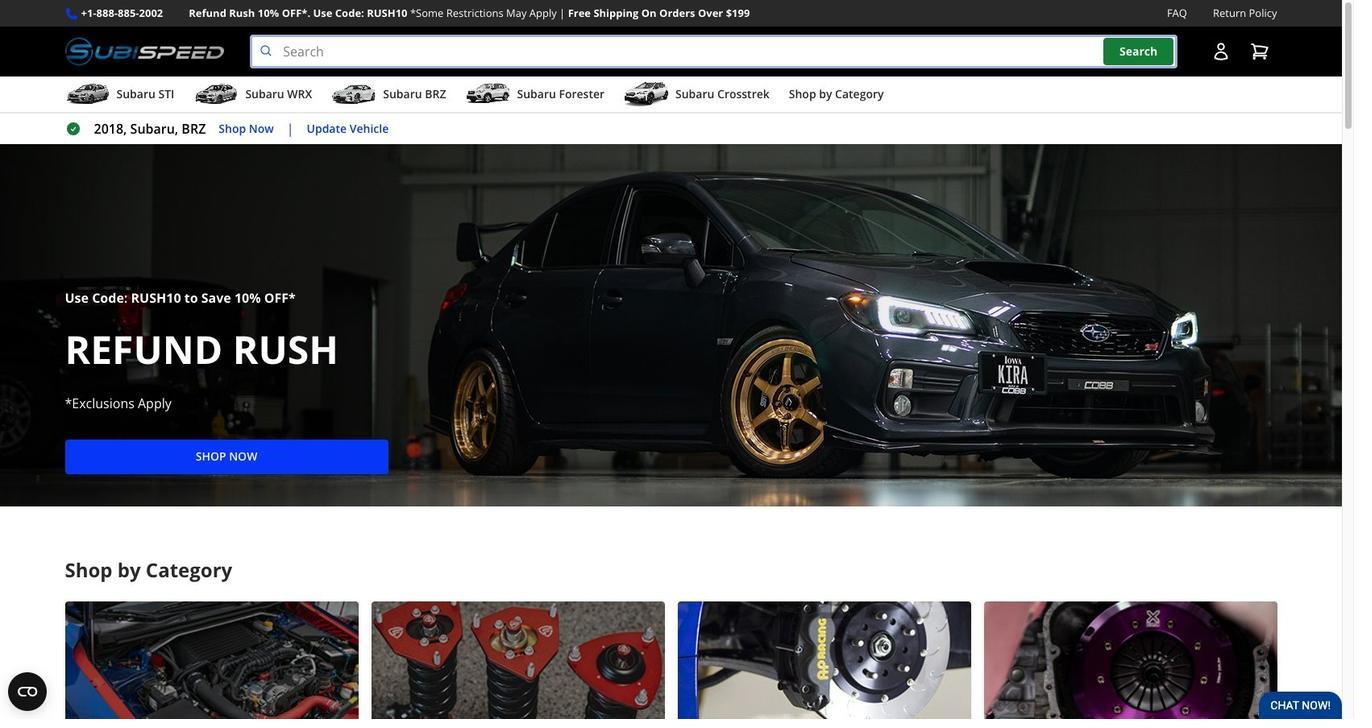 Task type: locate. For each thing, give the bounding box(es) containing it.
refund rush tax sale image
[[0, 144, 1342, 507]]

brakes image
[[678, 602, 971, 720]]

suspension image
[[371, 602, 665, 720]]



Task type: vqa. For each thing, say whether or not it's contained in the screenshot.
Button image
yes



Task type: describe. For each thing, give the bounding box(es) containing it.
search input field
[[250, 35, 1177, 69]]

a subaru brz thumbnail image image
[[332, 82, 377, 107]]

a subaru forester thumbnail image image
[[466, 82, 511, 107]]

a subaru crosstrek thumbnail image image
[[624, 82, 669, 107]]

open widget image
[[8, 673, 47, 712]]

drivetrain image
[[984, 602, 1277, 720]]

button image
[[1211, 42, 1231, 61]]

a subaru wrx thumbnail image image
[[194, 82, 239, 107]]

subispeed logo image
[[65, 35, 224, 69]]

a subaru sti thumbnail image image
[[65, 82, 110, 107]]

engine image
[[65, 602, 358, 720]]



